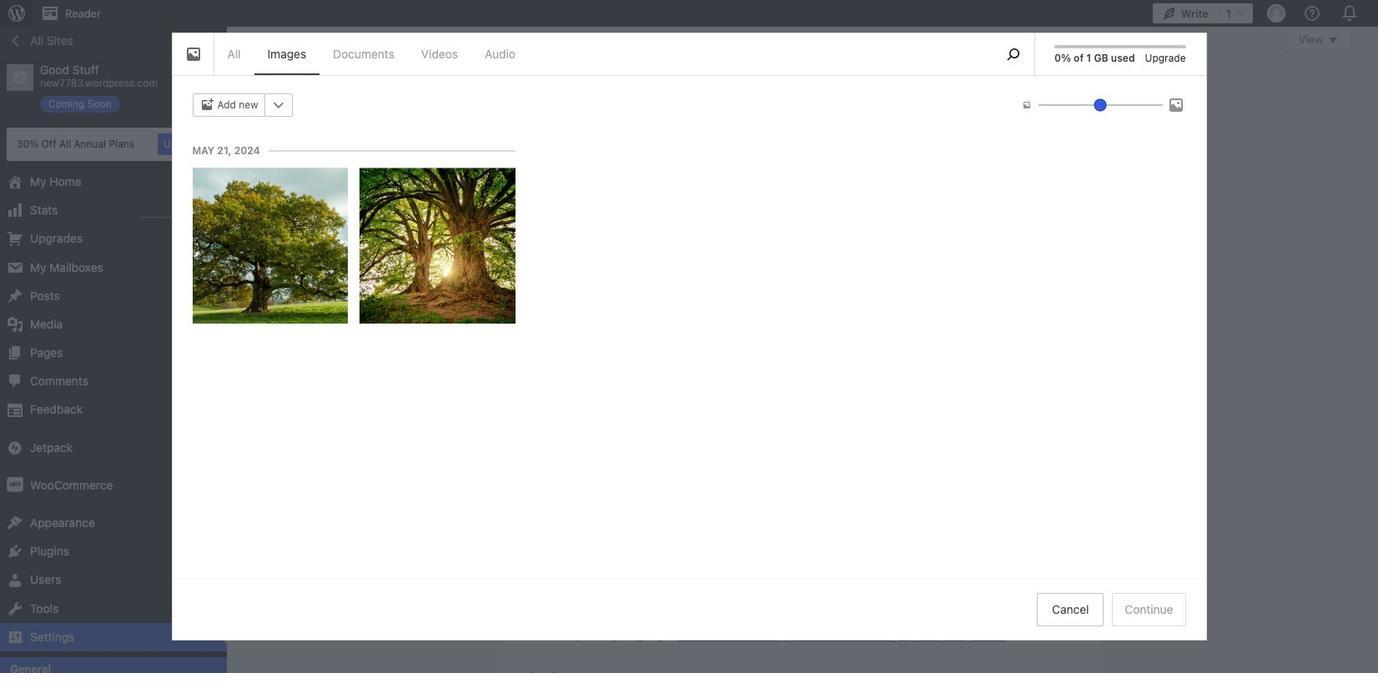 Task type: describe. For each thing, give the bounding box(es) containing it.
help image
[[1303, 3, 1323, 23]]

highest hourly views 0 image
[[141, 207, 220, 218]]

manage your notifications image
[[1339, 2, 1362, 25]]

closed image
[[1330, 38, 1338, 43]]

ad46dbb447cd0e9a6aeecd64cc2bd332b0cbcb79 image
[[132, 168, 409, 324]]

img image
[[7, 477, 23, 494]]

manage your sites image
[[7, 3, 27, 23]]

open search image
[[993, 45, 1035, 65]]



Task type: vqa. For each thing, say whether or not it's contained in the screenshot.
1st img
no



Task type: locate. For each thing, give the bounding box(es) containing it.
two brown trees image
[[321, 168, 555, 324]]

update your profile, personal settings, and more image
[[1267, 3, 1287, 23]]

menu
[[214, 34, 985, 75]]

None search field
[[993, 34, 1035, 75]]

None text field
[[625, 212, 1084, 245], [625, 287, 1084, 321], [625, 212, 1084, 245], [625, 287, 1084, 321]]

main content
[[503, 27, 1352, 674]]

None range field
[[1039, 98, 1163, 113]]

group
[[192, 94, 299, 117], [625, 212, 1084, 245], [625, 287, 1084, 321], [503, 414, 1104, 548], [523, 568, 1084, 649]]

dialog
[[132, 34, 1207, 640]]



